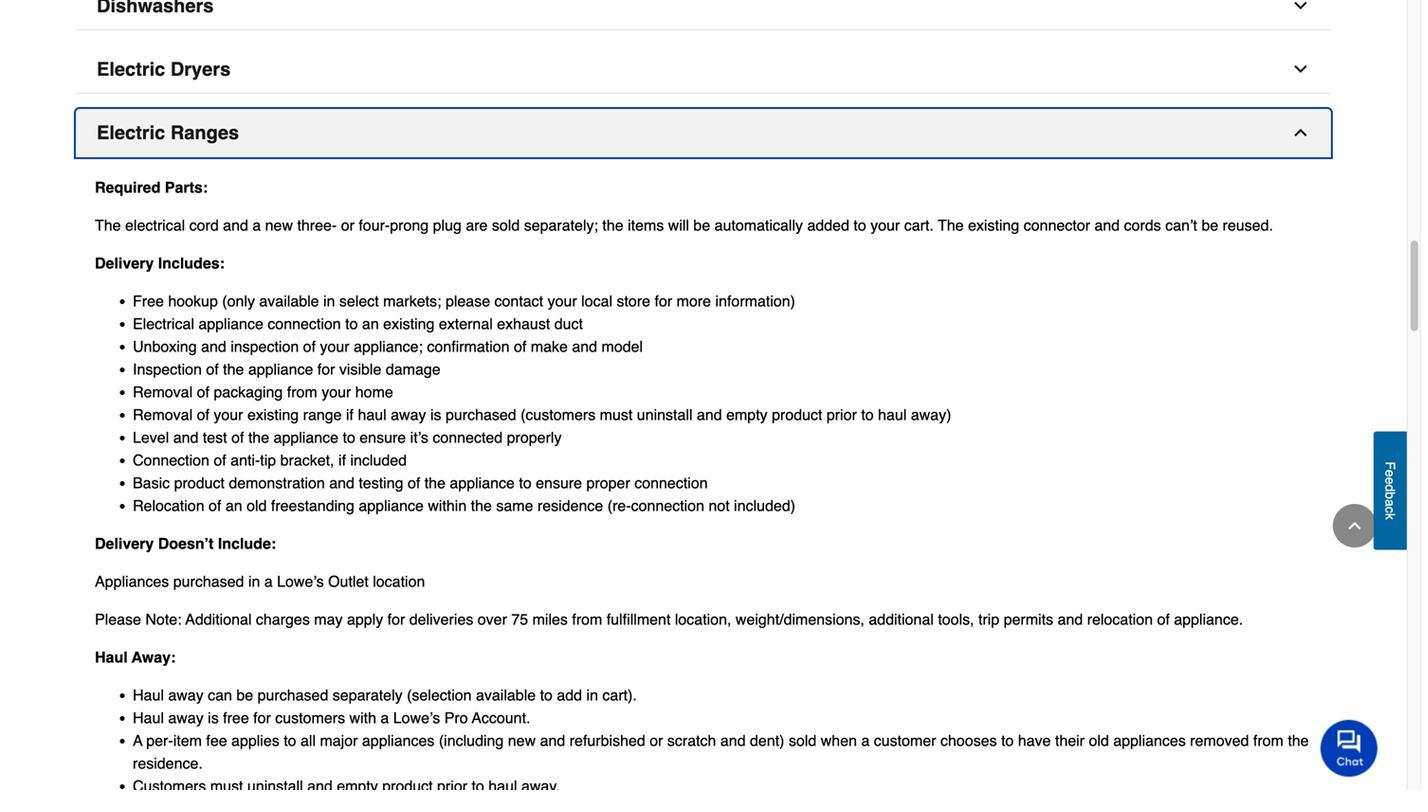 Task type: describe. For each thing, give the bounding box(es) containing it.
removed
[[1190, 733, 1249, 750]]

1 appliances from the left
[[362, 733, 435, 750]]

cart).
[[603, 687, 637, 705]]

2 appliances from the left
[[1114, 733, 1186, 750]]

appliance up bracket,
[[274, 429, 339, 447]]

appliance;
[[354, 338, 423, 356]]

available inside haul away can be purchased separately (selection available to add in cart). haul away is free for customers with a lowe's pro account. a per-item fee applies to all major appliances (including new and refurbished or scratch and dent) sold when a customer chooses to have their old appliances removed from the residence.
[[476, 687, 536, 705]]

free hookup (only available in select markets; please contact your local store for more information) electrical appliance connection to an existing external exhaust duct unboxing and inspection of your appliance; confirmation of make and model inspection of the appliance for visible damage removal of packaging from your home removal of your existing range if haul away is purchased (customers must uninstall and empty product prior to haul away) level and test of the appliance to ensure it's connected properly connection of anti-tip bracket, if included basic product demonstration and testing of the appliance to ensure proper connection relocation of an old freestanding appliance within the same residence (re-connection not included)
[[133, 292, 952, 515]]

it's
[[410, 429, 429, 447]]

in inside haul away can be purchased separately (selection available to add in cart). haul away is free for customers with a lowe's pro account. a per-item fee applies to all major appliances (including new and refurbished or scratch and dent) sold when a customer chooses to have their old appliances removed from the residence.
[[587, 687, 598, 705]]

the up the 'packaging'
[[223, 361, 244, 378]]

c
[[1383, 507, 1398, 514]]

1 e from the top
[[1383, 470, 1398, 477]]

scroll to top element
[[1333, 505, 1377, 548]]

miles
[[533, 611, 568, 629]]

1 horizontal spatial existing
[[383, 315, 435, 333]]

delivery doesn't include:
[[95, 535, 276, 553]]

0 vertical spatial an
[[362, 315, 379, 333]]

connector
[[1024, 217, 1091, 234]]

please
[[446, 292, 490, 310]]

trip
[[979, 611, 1000, 629]]

location,
[[675, 611, 732, 629]]

of right the test at the bottom left of page
[[231, 429, 244, 447]]

separately
[[333, 687, 403, 705]]

when
[[821, 733, 857, 750]]

customers
[[275, 710, 345, 727]]

fulfillment
[[607, 611, 671, 629]]

electric dryers
[[97, 58, 231, 80]]

inspection
[[133, 361, 202, 378]]

apply
[[347, 611, 383, 629]]

for right the apply on the bottom left of page
[[388, 611, 405, 629]]

of right the 'inspection'
[[303, 338, 316, 356]]

testing
[[359, 475, 404, 492]]

0 vertical spatial existing
[[968, 217, 1020, 234]]

1 chevron down image from the top
[[1292, 0, 1311, 15]]

0 horizontal spatial new
[[265, 217, 293, 234]]

d
[[1383, 485, 1398, 492]]

your up visible
[[320, 338, 350, 356]]

appliance down (only at the top
[[199, 315, 263, 333]]

damage
[[386, 361, 441, 378]]

can
[[208, 687, 232, 705]]

add
[[557, 687, 582, 705]]

appliance.
[[1174, 611, 1244, 629]]

2 horizontal spatial be
[[1202, 217, 1219, 234]]

2 haul from the left
[[878, 406, 907, 424]]

away:
[[132, 649, 176, 667]]

for right store
[[655, 292, 673, 310]]

freestanding
[[271, 497, 355, 515]]

outlet
[[328, 573, 369, 591]]

a up charges
[[264, 573, 273, 591]]

separately;
[[524, 217, 598, 234]]

a right when
[[861, 733, 870, 750]]

packaging
[[214, 384, 283, 401]]

your up the range
[[322, 384, 351, 401]]

tip
[[260, 452, 276, 469]]

new inside haul away can be purchased separately (selection available to add in cart). haul away is free for customers with a lowe's pro account. a per-item fee applies to all major appliances (including new and refurbished or scratch and dent) sold when a customer chooses to have their old appliances removed from the residence.
[[508, 733, 536, 750]]

must
[[600, 406, 633, 424]]

item
[[173, 733, 202, 750]]

includes:
[[158, 255, 225, 272]]

1 haul from the left
[[358, 406, 387, 424]]

included
[[350, 452, 407, 469]]

charges
[[256, 611, 310, 629]]

four-
[[359, 217, 390, 234]]

prior
[[827, 406, 857, 424]]

(including
[[439, 733, 504, 750]]

0 horizontal spatial ensure
[[360, 429, 406, 447]]

relocation
[[133, 497, 204, 515]]

can't
[[1166, 217, 1198, 234]]

test
[[203, 429, 227, 447]]

their
[[1055, 733, 1085, 750]]

confirmation
[[427, 338, 510, 356]]

appliance down the 'inspection'
[[248, 361, 313, 378]]

electric for electric dryers
[[97, 58, 165, 80]]

free
[[223, 710, 249, 727]]

electric ranges button
[[76, 109, 1331, 157]]

haul for haul away can be purchased separately (selection available to add in cart). haul away is free for customers with a lowe's pro account. a per-item fee applies to all major appliances (including new and refurbished or scratch and dent) sold when a customer chooses to have their old appliances removed from the residence.
[[133, 687, 164, 705]]

items
[[628, 217, 664, 234]]

in inside free hookup (only available in select markets; please contact your local store for more information) electrical appliance connection to an existing external exhaust duct unboxing and inspection of your appliance; confirmation of make and model inspection of the appliance for visible damage removal of packaging from your home removal of your existing range if haul away is purchased (customers must uninstall and empty product prior to haul away) level and test of the appliance to ensure it's connected properly connection of anti-tip bracket, if included basic product demonstration and testing of the appliance to ensure proper connection relocation of an old freestanding appliance within the same residence (re-connection not included)
[[323, 292, 335, 310]]

to left have
[[1001, 733, 1014, 750]]

parts:
[[165, 179, 208, 196]]

appliance up same
[[450, 475, 515, 492]]

away)
[[911, 406, 952, 424]]

lowe's inside haul away can be purchased separately (selection available to add in cart). haul away is free for customers with a lowe's pro account. a per-item fee applies to all major appliances (including new and refurbished or scratch and dent) sold when a customer chooses to have their old appliances removed from the residence.
[[393, 710, 440, 727]]

(re-
[[608, 497, 631, 515]]

hookup
[[168, 292, 218, 310]]

and left dent)
[[721, 733, 746, 750]]

home
[[355, 384, 393, 401]]

automatically
[[715, 217, 803, 234]]

and down the add
[[540, 733, 565, 750]]

(only
[[222, 292, 255, 310]]

and down duct at the left top of the page
[[572, 338, 598, 356]]

added
[[807, 217, 850, 234]]

to right the prior in the bottom right of the page
[[861, 406, 874, 424]]

and up freestanding
[[329, 475, 355, 492]]

unboxing
[[133, 338, 197, 356]]

1 the from the left
[[95, 217, 121, 234]]

of right the relocation
[[1157, 611, 1170, 629]]

have
[[1018, 733, 1051, 750]]

prong
[[390, 217, 429, 234]]

empty
[[726, 406, 768, 424]]

to right added
[[854, 217, 867, 234]]

information)
[[716, 292, 796, 310]]

may
[[314, 611, 343, 629]]

chooses
[[941, 733, 997, 750]]

sold inside haul away can be purchased separately (selection available to add in cart). haul away is free for customers with a lowe's pro account. a per-item fee applies to all major appliances (including new and refurbished or scratch and dent) sold when a customer chooses to have their old appliances removed from the residence.
[[789, 733, 817, 750]]

purchased inside free hookup (only available in select markets; please contact your local store for more information) electrical appliance connection to an existing external exhaust duct unboxing and inspection of your appliance; confirmation of make and model inspection of the appliance for visible damage removal of packaging from your home removal of your existing range if haul away is purchased (customers must uninstall and empty product prior to haul away) level and test of the appliance to ensure it's connected properly connection of anti-tip bracket, if included basic product demonstration and testing of the appliance to ensure proper connection relocation of an old freestanding appliance within the same residence (re-connection not included)
[[446, 406, 517, 424]]

electric for electric ranges
[[97, 122, 165, 144]]

your up duct at the left top of the page
[[548, 292, 577, 310]]

from inside haul away can be purchased separately (selection available to add in cart). haul away is free for customers with a lowe's pro account. a per-item fee applies to all major appliances (including new and refurbished or scratch and dent) sold when a customer chooses to have their old appliances removed from the residence.
[[1254, 733, 1284, 750]]

scratch
[[668, 733, 716, 750]]

make
[[531, 338, 568, 356]]

included)
[[734, 497, 796, 515]]

old inside free hookup (only available in select markets; please contact your local store for more information) electrical appliance connection to an existing external exhaust duct unboxing and inspection of your appliance; confirmation of make and model inspection of the appliance for visible damage removal of packaging from your home removal of your existing range if haul away is purchased (customers must uninstall and empty product prior to haul away) level and test of the appliance to ensure it's connected properly connection of anti-tip bracket, if included basic product demonstration and testing of the appliance to ensure proper connection relocation of an old freestanding appliance within the same residence (re-connection not included)
[[247, 497, 267, 515]]

electric dryers button
[[76, 45, 1331, 94]]

is inside free hookup (only available in select markets; please contact your local store for more information) electrical appliance connection to an existing external exhaust duct unboxing and inspection of your appliance; confirmation of make and model inspection of the appliance for visible damage removal of packaging from your home removal of your existing range if haul away is purchased (customers must uninstall and empty product prior to haul away) level and test of the appliance to ensure it's connected properly connection of anti-tip bracket, if included basic product demonstration and testing of the appliance to ensure proper connection relocation of an old freestanding appliance within the same residence (re-connection not included)
[[430, 406, 441, 424]]

electrical
[[133, 315, 194, 333]]

select
[[339, 292, 379, 310]]

account.
[[472, 710, 531, 727]]

additional
[[186, 611, 252, 629]]

demonstration
[[229, 475, 325, 492]]

visible
[[339, 361, 382, 378]]

delivery for delivery includes:
[[95, 255, 154, 272]]

and up connection
[[173, 429, 199, 447]]

to down select
[[345, 315, 358, 333]]

please note: additional charges may apply for deliveries over 75 miles from fulfillment location, weight/dimensions, additional tools, trip permits and relocation of appliance.
[[95, 611, 1244, 629]]

75
[[511, 611, 528, 629]]

(selection
[[407, 687, 472, 705]]

0 horizontal spatial an
[[226, 497, 242, 515]]

fee
[[206, 733, 227, 750]]

chevron up image
[[1292, 123, 1311, 142]]

chat invite button image
[[1321, 720, 1379, 778]]

store
[[617, 292, 651, 310]]

of up the 'packaging'
[[206, 361, 219, 378]]



Task type: locate. For each thing, give the bounding box(es) containing it.
if
[[346, 406, 354, 424], [339, 452, 346, 469]]

purchased up connected
[[446, 406, 517, 424]]

0 vertical spatial lowe's
[[277, 573, 324, 591]]

existing left the connector
[[968, 217, 1020, 234]]

2 vertical spatial away
[[168, 710, 204, 727]]

1 vertical spatial chevron down image
[[1292, 60, 1311, 79]]

be
[[694, 217, 711, 234], [1202, 217, 1219, 234], [237, 687, 253, 705]]

in down include:
[[248, 573, 260, 591]]

0 vertical spatial sold
[[492, 217, 520, 234]]

2 vertical spatial existing
[[247, 406, 299, 424]]

a right the with
[[381, 710, 389, 727]]

0 horizontal spatial lowe's
[[277, 573, 324, 591]]

1 horizontal spatial new
[[508, 733, 536, 750]]

a up the k
[[1383, 500, 1398, 507]]

a inside f e e d b a c k button
[[1383, 500, 1398, 507]]

sold right the 'are'
[[492, 217, 520, 234]]

lowe's up charges
[[277, 573, 324, 591]]

the up tip
[[248, 429, 269, 447]]

purchased up additional
[[173, 573, 244, 591]]

away
[[391, 406, 426, 424], [168, 687, 204, 705], [168, 710, 204, 727]]

appliances down the with
[[362, 733, 435, 750]]

be right will
[[694, 217, 711, 234]]

will
[[668, 217, 689, 234]]

0 vertical spatial in
[[323, 292, 335, 310]]

2 chevron down image from the top
[[1292, 60, 1311, 79]]

per-
[[146, 733, 173, 750]]

required parts:
[[95, 179, 208, 196]]

all
[[301, 733, 316, 750]]

k
[[1383, 514, 1398, 520]]

external
[[439, 315, 493, 333]]

and right permits
[[1058, 611, 1083, 629]]

cart.
[[904, 217, 934, 234]]

1 horizontal spatial sold
[[789, 733, 817, 750]]

1 horizontal spatial the
[[938, 217, 964, 234]]

level
[[133, 429, 169, 447]]

old right "their"
[[1089, 733, 1109, 750]]

available right (only at the top
[[259, 292, 319, 310]]

connection left not
[[631, 497, 705, 515]]

purchased
[[446, 406, 517, 424], [173, 573, 244, 591], [258, 687, 328, 705]]

delivery for delivery doesn't include:
[[95, 535, 154, 553]]

the right cart. on the top right of the page
[[938, 217, 964, 234]]

is up connected
[[430, 406, 441, 424]]

your up the test at the bottom left of page
[[214, 406, 243, 424]]

to up included
[[343, 429, 355, 447]]

away inside free hookup (only available in select markets; please contact your local store for more information) electrical appliance connection to an existing external exhaust duct unboxing and inspection of your appliance; confirmation of make and model inspection of the appliance for visible damage removal of packaging from your home removal of your existing range if haul away is purchased (customers must uninstall and empty product prior to haul away) level and test of the appliance to ensure it's connected properly connection of anti-tip bracket, if included basic product demonstration and testing of the appliance to ensure proper connection relocation of an old freestanding appliance within the same residence (re-connection not included)
[[391, 406, 426, 424]]

1 horizontal spatial is
[[430, 406, 441, 424]]

0 vertical spatial ensure
[[360, 429, 406, 447]]

0 horizontal spatial is
[[208, 710, 219, 727]]

if right bracket,
[[339, 452, 346, 469]]

if right the range
[[346, 406, 354, 424]]

chevron down image inside electric dryers button
[[1292, 60, 1311, 79]]

1 horizontal spatial old
[[1089, 733, 1109, 750]]

haul down the home
[[358, 406, 387, 424]]

0 horizontal spatial purchased
[[173, 573, 244, 591]]

purchased inside haul away can be purchased separately (selection available to add in cart). haul away is free for customers with a lowe's pro account. a per-item fee applies to all major appliances (including new and refurbished or scratch and dent) sold when a customer chooses to have their old appliances removed from the residence.
[[258, 687, 328, 705]]

appliances purchased in a lowe's outlet location
[[95, 573, 425, 591]]

haul away:
[[95, 649, 176, 667]]

a
[[253, 217, 261, 234], [1383, 500, 1398, 507], [264, 573, 273, 591], [381, 710, 389, 727], [861, 733, 870, 750]]

for inside haul away can be purchased separately (selection available to add in cart). haul away is free for customers with a lowe's pro account. a per-item fee applies to all major appliances (including new and refurbished or scratch and dent) sold when a customer chooses to have their old appliances removed from the residence.
[[253, 710, 271, 727]]

0 vertical spatial or
[[341, 217, 355, 234]]

1 vertical spatial from
[[572, 611, 603, 629]]

haul away can be purchased separately (selection available to add in cart). haul away is free for customers with a lowe's pro account. a per-item fee applies to all major appliances (including new and refurbished or scratch and dent) sold when a customer chooses to have their old appliances removed from the residence.
[[133, 687, 1309, 773]]

and right cord
[[223, 217, 248, 234]]

doesn't
[[158, 535, 214, 553]]

haul up a
[[133, 710, 164, 727]]

from right miles
[[572, 611, 603, 629]]

the left the items
[[603, 217, 624, 234]]

electric up required
[[97, 122, 165, 144]]

refurbished
[[570, 733, 646, 750]]

0 horizontal spatial be
[[237, 687, 253, 705]]

0 horizontal spatial or
[[341, 217, 355, 234]]

1 vertical spatial existing
[[383, 315, 435, 333]]

or left four-
[[341, 217, 355, 234]]

1 delivery from the top
[[95, 255, 154, 272]]

haul for haul away:
[[95, 649, 128, 667]]

(customers
[[521, 406, 596, 424]]

2 horizontal spatial in
[[587, 687, 598, 705]]

purchased up customers
[[258, 687, 328, 705]]

2 delivery from the top
[[95, 535, 154, 553]]

to left all
[[284, 733, 296, 750]]

1 horizontal spatial from
[[572, 611, 603, 629]]

old inside haul away can be purchased separately (selection available to add in cart). haul away is free for customers with a lowe's pro account. a per-item fee applies to all major appliances (including new and refurbished or scratch and dent) sold when a customer chooses to have their old appliances removed from the residence.
[[1089, 733, 1109, 750]]

plug
[[433, 217, 462, 234]]

existing down markets;
[[383, 315, 435, 333]]

old down demonstration
[[247, 497, 267, 515]]

be up free
[[237, 687, 253, 705]]

and right unboxing
[[201, 338, 226, 356]]

your left cart. on the top right of the page
[[871, 217, 900, 234]]

duct
[[554, 315, 583, 333]]

is
[[430, 406, 441, 424], [208, 710, 219, 727]]

1 vertical spatial haul
[[133, 687, 164, 705]]

0 vertical spatial new
[[265, 217, 293, 234]]

or left scratch
[[650, 733, 663, 750]]

2 horizontal spatial from
[[1254, 733, 1284, 750]]

within
[[428, 497, 467, 515]]

haul down away: on the bottom left of the page
[[133, 687, 164, 705]]

applies
[[231, 733, 280, 750]]

is inside haul away can be purchased separately (selection available to add in cart). haul away is free for customers with a lowe's pro account. a per-item fee applies to all major appliances (including new and refurbished or scratch and dent) sold when a customer chooses to have their old appliances removed from the residence.
[[208, 710, 219, 727]]

chevron down image
[[1292, 0, 1311, 15], [1292, 60, 1311, 79]]

delivery includes:
[[95, 255, 225, 272]]

0 vertical spatial electric
[[97, 58, 165, 80]]

of down exhaust
[[514, 338, 527, 356]]

1 vertical spatial old
[[1089, 733, 1109, 750]]

1 vertical spatial is
[[208, 710, 219, 727]]

customer
[[874, 733, 937, 750]]

sold right dent)
[[789, 733, 817, 750]]

removal down inspection
[[133, 384, 193, 401]]

the up within
[[425, 475, 446, 492]]

the left chat invite button image
[[1288, 733, 1309, 750]]

for up applies
[[253, 710, 271, 727]]

to up same
[[519, 475, 532, 492]]

is left free
[[208, 710, 219, 727]]

range
[[303, 406, 342, 424]]

f e e d b a c k button
[[1374, 432, 1407, 550]]

of up the test at the bottom left of page
[[197, 406, 210, 424]]

1 vertical spatial product
[[174, 475, 225, 492]]

1 vertical spatial available
[[476, 687, 536, 705]]

appliance down the testing
[[359, 497, 424, 515]]

2 e from the top
[[1383, 477, 1398, 485]]

local
[[581, 292, 613, 310]]

away up it's
[[391, 406, 426, 424]]

1 horizontal spatial product
[[772, 406, 823, 424]]

not
[[709, 497, 730, 515]]

three-
[[297, 217, 337, 234]]

1 vertical spatial away
[[168, 687, 204, 705]]

0 horizontal spatial haul
[[358, 406, 387, 424]]

1 vertical spatial purchased
[[173, 573, 244, 591]]

appliances
[[95, 573, 169, 591]]

removal up level
[[133, 406, 193, 424]]

0 vertical spatial haul
[[95, 649, 128, 667]]

0 horizontal spatial product
[[174, 475, 225, 492]]

a right cord
[[253, 217, 261, 234]]

0 vertical spatial away
[[391, 406, 426, 424]]

2 the from the left
[[938, 217, 964, 234]]

2 vertical spatial from
[[1254, 733, 1284, 750]]

free
[[133, 292, 164, 310]]

1 vertical spatial delivery
[[95, 535, 154, 553]]

0 horizontal spatial available
[[259, 292, 319, 310]]

from
[[287, 384, 317, 401], [572, 611, 603, 629], [1254, 733, 1284, 750]]

of right relocation in the left bottom of the page
[[209, 497, 221, 515]]

1 vertical spatial in
[[248, 573, 260, 591]]

1 vertical spatial removal
[[133, 406, 193, 424]]

connection up the 'inspection'
[[268, 315, 341, 333]]

2 vertical spatial purchased
[[258, 687, 328, 705]]

please
[[95, 611, 141, 629]]

0 horizontal spatial sold
[[492, 217, 520, 234]]

to left the add
[[540, 687, 553, 705]]

in right the add
[[587, 687, 598, 705]]

in left select
[[323, 292, 335, 310]]

connection
[[133, 452, 210, 469]]

away up item
[[168, 710, 204, 727]]

haul down the please
[[95, 649, 128, 667]]

of right the testing
[[408, 475, 420, 492]]

0 vertical spatial if
[[346, 406, 354, 424]]

0 vertical spatial removal
[[133, 384, 193, 401]]

of down inspection
[[197, 384, 210, 401]]

0 vertical spatial from
[[287, 384, 317, 401]]

the electrical cord and a new three- or four-prong plug are sold separately; the items will be automatically added to your cart. the existing connector and cords can't be reused.
[[95, 217, 1274, 234]]

existing
[[968, 217, 1020, 234], [383, 315, 435, 333], [247, 406, 299, 424]]

2 vertical spatial haul
[[133, 710, 164, 727]]

1 vertical spatial connection
[[635, 475, 708, 492]]

delivery up free
[[95, 255, 154, 272]]

and left empty
[[697, 406, 722, 424]]

in
[[323, 292, 335, 310], [248, 573, 260, 591], [587, 687, 598, 705]]

a
[[133, 733, 142, 750]]

anti-
[[231, 452, 260, 469]]

lowe's
[[277, 573, 324, 591], [393, 710, 440, 727]]

1 vertical spatial new
[[508, 733, 536, 750]]

for
[[655, 292, 673, 310], [318, 361, 335, 378], [388, 611, 405, 629], [253, 710, 271, 727]]

weight/dimensions,
[[736, 611, 865, 629]]

e up b
[[1383, 477, 1398, 485]]

1 horizontal spatial lowe's
[[393, 710, 440, 727]]

away left can
[[168, 687, 204, 705]]

1 horizontal spatial haul
[[878, 406, 907, 424]]

and left cords
[[1095, 217, 1120, 234]]

available
[[259, 292, 319, 310], [476, 687, 536, 705]]

of
[[303, 338, 316, 356], [514, 338, 527, 356], [206, 361, 219, 378], [197, 384, 210, 401], [197, 406, 210, 424], [231, 429, 244, 447], [214, 452, 226, 469], [408, 475, 420, 492], [209, 497, 221, 515], [1157, 611, 1170, 629]]

the left same
[[471, 497, 492, 515]]

be inside haul away can be purchased separately (selection available to add in cart). haul away is free for customers with a lowe's pro account. a per-item fee applies to all major appliances (including new and refurbished or scratch and dent) sold when a customer chooses to have their old appliances removed from the residence.
[[237, 687, 253, 705]]

1 vertical spatial sold
[[789, 733, 817, 750]]

1 vertical spatial or
[[650, 733, 663, 750]]

0 vertical spatial available
[[259, 292, 319, 310]]

1 vertical spatial if
[[339, 452, 346, 469]]

0 horizontal spatial old
[[247, 497, 267, 515]]

0 vertical spatial old
[[247, 497, 267, 515]]

0 vertical spatial delivery
[[95, 255, 154, 272]]

1 removal from the top
[[133, 384, 193, 401]]

reused.
[[1223, 217, 1274, 234]]

ranges
[[171, 122, 239, 144]]

existing down the 'packaging'
[[247, 406, 299, 424]]

and
[[223, 217, 248, 234], [1095, 217, 1120, 234], [201, 338, 226, 356], [572, 338, 598, 356], [697, 406, 722, 424], [173, 429, 199, 447], [329, 475, 355, 492], [1058, 611, 1083, 629], [540, 733, 565, 750], [721, 733, 746, 750]]

connected
[[433, 429, 503, 447]]

1 horizontal spatial an
[[362, 315, 379, 333]]

2 electric from the top
[[97, 122, 165, 144]]

1 vertical spatial electric
[[97, 122, 165, 144]]

ensure
[[360, 429, 406, 447], [536, 475, 582, 492]]

deliveries
[[409, 611, 474, 629]]

1 horizontal spatial or
[[650, 733, 663, 750]]

new down account. at the left bottom of the page
[[508, 733, 536, 750]]

0 horizontal spatial the
[[95, 217, 121, 234]]

haul left away)
[[878, 406, 907, 424]]

required
[[95, 179, 161, 196]]

2 removal from the top
[[133, 406, 193, 424]]

0 vertical spatial connection
[[268, 315, 341, 333]]

ensure up included
[[360, 429, 406, 447]]

be right can't
[[1202, 217, 1219, 234]]

0 horizontal spatial from
[[287, 384, 317, 401]]

proper
[[587, 475, 630, 492]]

the inside haul away can be purchased separately (selection available to add in cart). haul away is free for customers with a lowe's pro account. a per-item fee applies to all major appliances (including new and refurbished or scratch and dent) sold when a customer chooses to have their old appliances removed from the residence.
[[1288, 733, 1309, 750]]

from right removed
[[1254, 733, 1284, 750]]

e up d
[[1383, 470, 1398, 477]]

1 horizontal spatial available
[[476, 687, 536, 705]]

0 vertical spatial purchased
[[446, 406, 517, 424]]

from inside free hookup (only available in select markets; please contact your local store for more information) electrical appliance connection to an existing external exhaust duct unboxing and inspection of your appliance; confirmation of make and model inspection of the appliance for visible damage removal of packaging from your home removal of your existing range if haul away is purchased (customers must uninstall and empty product prior to haul away) level and test of the appliance to ensure it's connected properly connection of anti-tip bracket, if included basic product demonstration and testing of the appliance to ensure proper connection relocation of an old freestanding appliance within the same residence (re-connection not included)
[[287, 384, 317, 401]]

an
[[362, 315, 379, 333], [226, 497, 242, 515]]

permits
[[1004, 611, 1054, 629]]

0 horizontal spatial in
[[248, 573, 260, 591]]

the down required
[[95, 217, 121, 234]]

2 horizontal spatial existing
[[968, 217, 1020, 234]]

1 vertical spatial ensure
[[536, 475, 582, 492]]

an up include:
[[226, 497, 242, 515]]

product left the prior in the bottom right of the page
[[772, 406, 823, 424]]

or inside haul away can be purchased separately (selection available to add in cart). haul away is free for customers with a lowe's pro account. a per-item fee applies to all major appliances (including new and refurbished or scratch and dent) sold when a customer chooses to have their old appliances removed from the residence.
[[650, 733, 663, 750]]

over
[[478, 611, 507, 629]]

0 vertical spatial product
[[772, 406, 823, 424]]

1 horizontal spatial appliances
[[1114, 733, 1186, 750]]

of down the test at the bottom left of page
[[214, 452, 226, 469]]

delivery up appliances
[[95, 535, 154, 553]]

0 horizontal spatial appliances
[[362, 733, 435, 750]]

connection
[[268, 315, 341, 333], [635, 475, 708, 492], [631, 497, 705, 515]]

appliances left removed
[[1114, 733, 1186, 750]]

chevron up image
[[1346, 517, 1365, 536]]

for left visible
[[318, 361, 335, 378]]

tools,
[[938, 611, 974, 629]]

1 vertical spatial lowe's
[[393, 710, 440, 727]]

2 vertical spatial in
[[587, 687, 598, 705]]

1 electric from the top
[[97, 58, 165, 80]]

1 horizontal spatial ensure
[[536, 475, 582, 492]]

lowe's down (selection
[[393, 710, 440, 727]]

1 vertical spatial an
[[226, 497, 242, 515]]

major
[[320, 733, 358, 750]]

haul
[[358, 406, 387, 424], [878, 406, 907, 424]]

2 horizontal spatial purchased
[[446, 406, 517, 424]]

an down select
[[362, 315, 379, 333]]

product down connection
[[174, 475, 225, 492]]

dent)
[[750, 733, 785, 750]]

available inside free hookup (only available in select markets; please contact your local store for more information) electrical appliance connection to an existing external exhaust duct unboxing and inspection of your appliance; confirmation of make and model inspection of the appliance for visible damage removal of packaging from your home removal of your existing range if haul away is purchased (customers must uninstall and empty product prior to haul away) level and test of the appliance to ensure it's connected properly connection of anti-tip bracket, if included basic product demonstration and testing of the appliance to ensure proper connection relocation of an old freestanding appliance within the same residence (re-connection not included)
[[259, 292, 319, 310]]

new
[[265, 217, 293, 234], [508, 733, 536, 750]]

haul
[[95, 649, 128, 667], [133, 687, 164, 705], [133, 710, 164, 727]]

1 horizontal spatial in
[[323, 292, 335, 310]]

electric left dryers
[[97, 58, 165, 80]]

0 vertical spatial chevron down image
[[1292, 0, 1311, 15]]

0 vertical spatial is
[[430, 406, 441, 424]]

delivery
[[95, 255, 154, 272], [95, 535, 154, 553]]

1 horizontal spatial purchased
[[258, 687, 328, 705]]

0 horizontal spatial existing
[[247, 406, 299, 424]]

electric
[[97, 58, 165, 80], [97, 122, 165, 144]]

1 horizontal spatial be
[[694, 217, 711, 234]]

2 vertical spatial connection
[[631, 497, 705, 515]]

more
[[677, 292, 711, 310]]



Task type: vqa. For each thing, say whether or not it's contained in the screenshot.
Electrical Tape link
no



